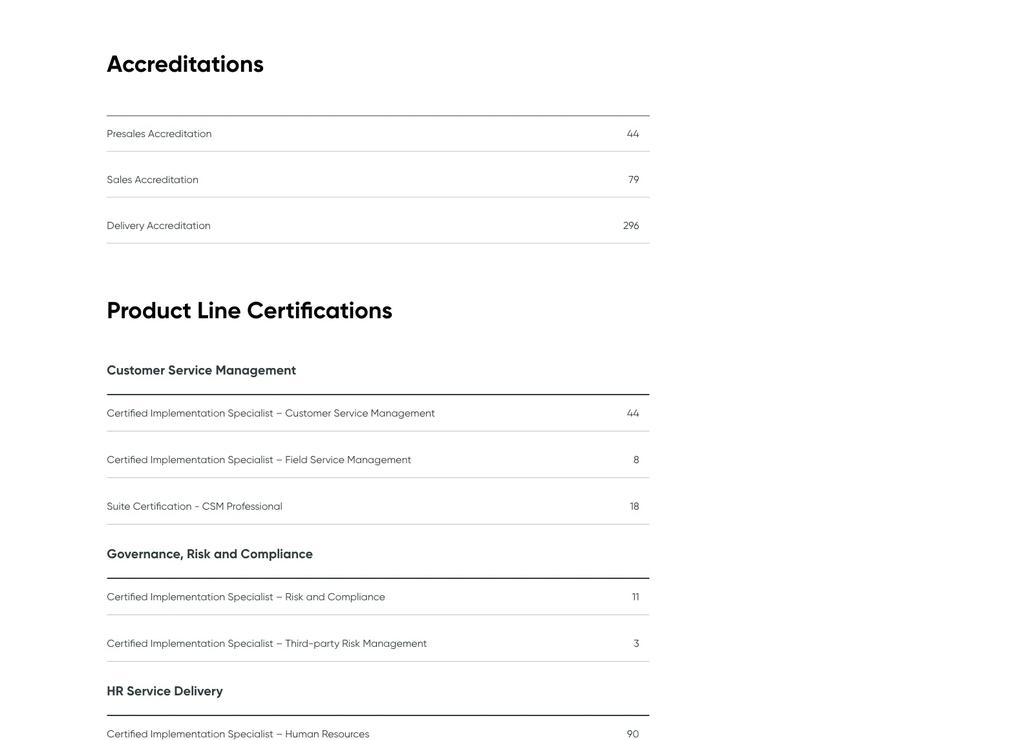 Task type: locate. For each thing, give the bounding box(es) containing it.
0 horizontal spatial customer
[[107, 362, 165, 378]]

1 vertical spatial and
[[306, 590, 325, 603]]

44 up 79
[[627, 127, 640, 140]]

– left third-
[[276, 637, 283, 650]]

0 horizontal spatial delivery
[[107, 219, 144, 231]]

third-
[[285, 637, 314, 650]]

2 44 from the top
[[627, 407, 640, 419]]

8
[[634, 453, 640, 466]]

1 implementation from the top
[[151, 407, 225, 419]]

0 horizontal spatial compliance
[[241, 546, 313, 562]]

certified for certified implementation specialist – field service management
[[107, 453, 148, 466]]

– up certified implementation specialist – third-party risk management
[[276, 590, 283, 603]]

4 implementation from the top
[[151, 637, 225, 650]]

1 vertical spatial compliance
[[328, 590, 385, 603]]

4 specialist from the top
[[228, 637, 273, 650]]

2 – from the top
[[276, 453, 283, 466]]

0 vertical spatial delivery
[[107, 219, 144, 231]]

specialist
[[228, 407, 273, 419], [228, 453, 273, 466], [228, 590, 273, 603], [228, 637, 273, 650]]

1 certified from the top
[[107, 407, 148, 419]]

3 certified from the top
[[107, 590, 148, 603]]

accreditation down presales accreditation
[[135, 173, 199, 186]]

risk down -
[[187, 546, 211, 562]]

certified implementation specialist – field service management
[[107, 453, 412, 466]]

certified for certified implementation specialist – customer service management
[[107, 407, 148, 419]]

specialist for risk
[[228, 590, 273, 603]]

2 vertical spatial accreditation
[[147, 219, 211, 231]]

certified for certified implementation specialist – third-party risk management
[[107, 637, 148, 650]]

2 vertical spatial risk
[[342, 637, 360, 650]]

– up certified implementation specialist – field service management
[[276, 407, 283, 419]]

implementation down "governance, risk and compliance"
[[151, 590, 225, 603]]

1 vertical spatial customer
[[285, 407, 331, 419]]

service
[[168, 362, 212, 378], [334, 407, 368, 419], [310, 453, 345, 466], [127, 683, 171, 699]]

0 vertical spatial accreditation
[[148, 127, 212, 140]]

1 specialist from the top
[[228, 407, 273, 419]]

– for third-
[[276, 637, 283, 650]]

1 vertical spatial 44
[[627, 407, 640, 419]]

customer service management
[[107, 362, 296, 378]]

specialist up certified implementation specialist – field service management
[[228, 407, 273, 419]]

implementation down customer service management
[[151, 407, 225, 419]]

specialist down certified implementation specialist – risk and compliance
[[228, 637, 273, 650]]

1 vertical spatial delivery
[[174, 683, 223, 699]]

implementation
[[151, 407, 225, 419], [151, 453, 225, 466], [151, 590, 225, 603], [151, 637, 225, 650]]

accreditations
[[107, 49, 264, 78]]

implementation for certified implementation specialist – field service management
[[151, 453, 225, 466]]

11
[[632, 590, 640, 603]]

accreditation down sales accreditation
[[147, 219, 211, 231]]

compliance
[[241, 546, 313, 562], [328, 590, 385, 603]]

2 horizontal spatial risk
[[342, 637, 360, 650]]

3 specialist from the top
[[228, 590, 273, 603]]

3 implementation from the top
[[151, 590, 225, 603]]

– for customer
[[276, 407, 283, 419]]

296
[[624, 219, 640, 231]]

–
[[276, 407, 283, 419], [276, 453, 283, 466], [276, 590, 283, 603], [276, 637, 283, 650]]

specialist up certified implementation specialist – third-party risk management
[[228, 590, 273, 603]]

1 horizontal spatial risk
[[285, 590, 304, 603]]

implementation for certified implementation specialist – risk and compliance
[[151, 590, 225, 603]]

and up party
[[306, 590, 325, 603]]

1 horizontal spatial delivery
[[174, 683, 223, 699]]

compliance down professional
[[241, 546, 313, 562]]

professional
[[227, 500, 282, 512]]

customer
[[107, 362, 165, 378], [285, 407, 331, 419]]

certification
[[133, 500, 192, 512]]

0 vertical spatial risk
[[187, 546, 211, 562]]

customer up field
[[285, 407, 331, 419]]

risk up third-
[[285, 590, 304, 603]]

implementation for certified implementation specialist – customer service management
[[151, 407, 225, 419]]

1 vertical spatial risk
[[285, 590, 304, 603]]

risk right party
[[342, 637, 360, 650]]

delivery
[[107, 219, 144, 231], [174, 683, 223, 699]]

1 horizontal spatial compliance
[[328, 590, 385, 603]]

delivery accreditation
[[107, 219, 211, 231]]

3 – from the top
[[276, 590, 283, 603]]

2 specialist from the top
[[228, 453, 273, 466]]

compliance up party
[[328, 590, 385, 603]]

accreditation
[[148, 127, 212, 140], [135, 173, 199, 186], [147, 219, 211, 231]]

management
[[216, 362, 296, 378], [371, 407, 435, 419], [347, 453, 412, 466], [363, 637, 427, 650]]

certifications
[[247, 296, 393, 325]]

1 44 from the top
[[627, 127, 640, 140]]

0 horizontal spatial risk
[[187, 546, 211, 562]]

certified
[[107, 407, 148, 419], [107, 453, 148, 466], [107, 590, 148, 603], [107, 637, 148, 650]]

specialist for third-
[[228, 637, 273, 650]]

accreditation up sales accreditation
[[148, 127, 212, 140]]

customer down product
[[107, 362, 165, 378]]

44
[[627, 127, 640, 140], [627, 407, 640, 419]]

specialist left field
[[228, 453, 273, 466]]

implementation up suite certification - csm professional
[[151, 453, 225, 466]]

4 – from the top
[[276, 637, 283, 650]]

2 implementation from the top
[[151, 453, 225, 466]]

risk
[[187, 546, 211, 562], [285, 590, 304, 603], [342, 637, 360, 650]]

1 vertical spatial accreditation
[[135, 173, 199, 186]]

44 up the 8
[[627, 407, 640, 419]]

certified implementation specialist – third-party risk management
[[107, 637, 427, 650]]

and up certified implementation specialist – risk and compliance
[[214, 546, 238, 562]]

line
[[197, 296, 241, 325]]

0 vertical spatial 44
[[627, 127, 640, 140]]

0 horizontal spatial and
[[214, 546, 238, 562]]

implementation up hr service delivery
[[151, 637, 225, 650]]

accreditation for sales accreditation
[[135, 173, 199, 186]]

– left field
[[276, 453, 283, 466]]

1 horizontal spatial and
[[306, 590, 325, 603]]

2 certified from the top
[[107, 453, 148, 466]]

and
[[214, 546, 238, 562], [306, 590, 325, 603]]

1 – from the top
[[276, 407, 283, 419]]

4 certified from the top
[[107, 637, 148, 650]]



Task type: vqa. For each thing, say whether or not it's contained in the screenshot.
Products link
no



Task type: describe. For each thing, give the bounding box(es) containing it.
specialist for customer
[[228, 407, 273, 419]]

– for risk
[[276, 590, 283, 603]]

presales
[[107, 127, 146, 140]]

field
[[285, 453, 308, 466]]

44 for governance, risk and compliance
[[627, 407, 640, 419]]

implementation for certified implementation specialist – third-party risk management
[[151, 637, 225, 650]]

presales accreditation
[[107, 127, 212, 140]]

sales accreditation
[[107, 173, 199, 186]]

csm
[[202, 500, 224, 512]]

0 vertical spatial customer
[[107, 362, 165, 378]]

suite
[[107, 500, 130, 512]]

1 horizontal spatial customer
[[285, 407, 331, 419]]

certified implementation specialist – customer service management
[[107, 407, 435, 419]]

hr
[[107, 683, 124, 699]]

product
[[107, 296, 191, 325]]

governance, risk and compliance
[[107, 546, 313, 562]]

accreditation for delivery accreditation
[[147, 219, 211, 231]]

0 vertical spatial and
[[214, 546, 238, 562]]

hr service delivery
[[107, 683, 223, 699]]

18
[[630, 500, 640, 512]]

party
[[314, 637, 340, 650]]

suite certification - csm professional
[[107, 500, 282, 512]]

3
[[634, 637, 640, 650]]

-
[[194, 500, 200, 512]]

79
[[629, 173, 640, 186]]

certified implementation specialist – risk and compliance
[[107, 590, 385, 603]]

product line certifications
[[107, 296, 393, 325]]

accreditation for presales accreditation
[[148, 127, 212, 140]]

44 for product line certifications
[[627, 127, 640, 140]]

governance,
[[107, 546, 184, 562]]

0 vertical spatial compliance
[[241, 546, 313, 562]]

certified for certified implementation specialist – risk and compliance
[[107, 590, 148, 603]]

sales
[[107, 173, 132, 186]]

specialist for field
[[228, 453, 273, 466]]

– for field
[[276, 453, 283, 466]]



